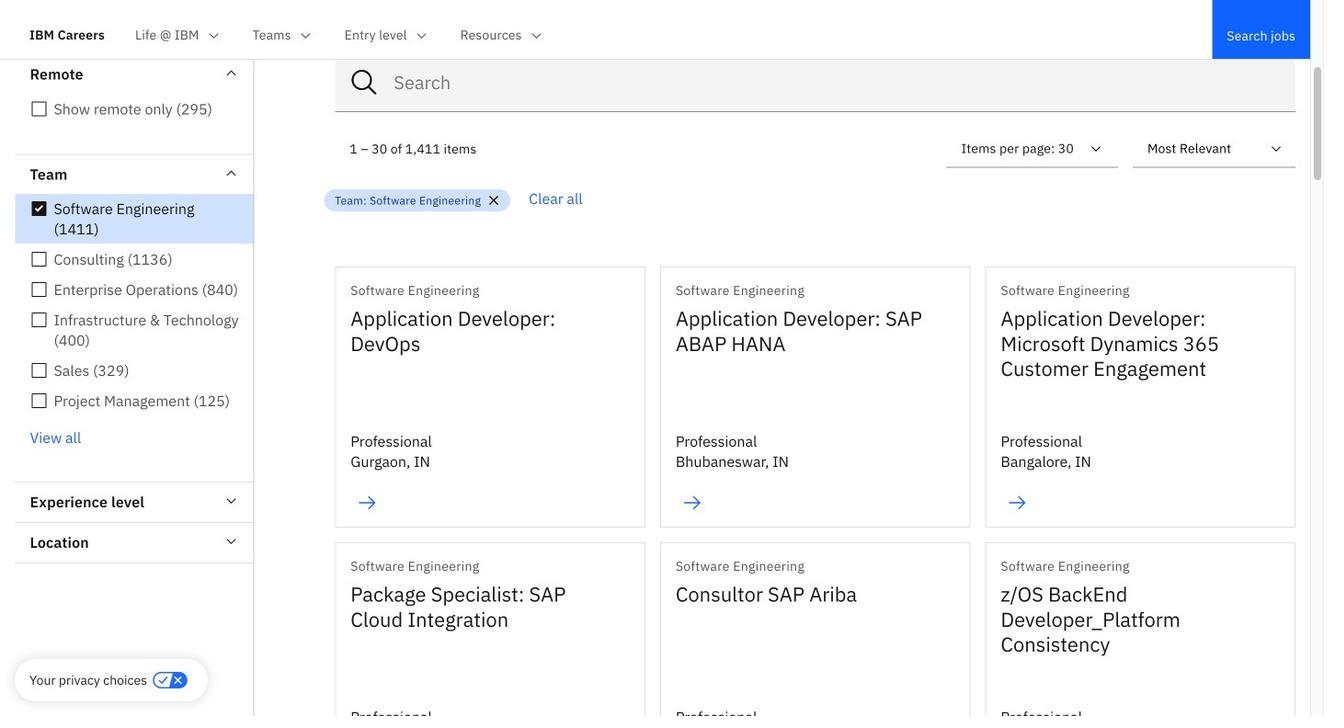 Task type: describe. For each thing, give the bounding box(es) containing it.
your privacy choices element
[[29, 671, 147, 691]]



Task type: vqa. For each thing, say whether or not it's contained in the screenshot.
Let's talk element
no



